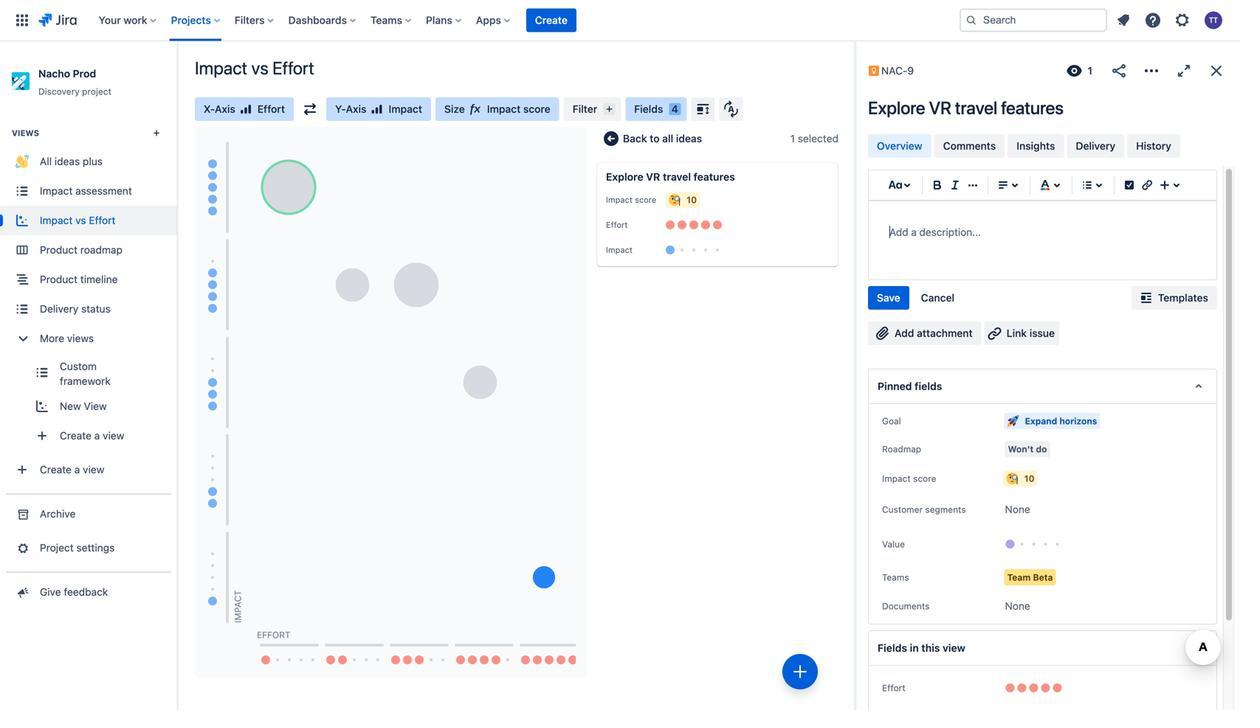 Task type: describe. For each thing, give the bounding box(es) containing it.
a for create a view popup button in jira product discovery navigation element
[[94, 430, 100, 442]]

link issue button
[[985, 322, 1059, 345]]

more
[[40, 333, 64, 345]]

delivery for delivery status
[[40, 303, 78, 315]]

new
[[60, 401, 81, 413]]

back
[[623, 133, 647, 145]]

create inside create button
[[535, 14, 568, 26]]

group inside overview tab panel
[[868, 286, 963, 310]]

project
[[40, 542, 74, 555]]

settings
[[76, 542, 115, 555]]

delivery status link
[[0, 295, 177, 324]]

feedback image
[[14, 586, 30, 600]]

formula image
[[469, 103, 481, 115]]

fields for fields
[[634, 103, 663, 115]]

appswitcher icon image
[[13, 11, 31, 29]]

product roadmap
[[40, 244, 123, 256]]

plus
[[83, 155, 103, 168]]

templates
[[1158, 292, 1208, 304]]

primary element
[[9, 0, 948, 41]]

views
[[67, 333, 94, 345]]

rating image
[[240, 103, 252, 115]]

teams inside primary element
[[371, 14, 402, 26]]

effort inside dropdown button
[[882, 684, 906, 694]]

view inside tab panel
[[943, 643, 966, 655]]

overview tab panel
[[862, 167, 1223, 711]]

plans
[[426, 14, 452, 26]]

impact score inside popup button
[[882, 474, 936, 484]]

1 vertical spatial teams button
[[878, 569, 914, 587]]

view
[[84, 401, 107, 413]]

impact assessment link
[[0, 177, 177, 206]]

1 button
[[1064, 59, 1098, 83]]

expand
[[1025, 416, 1057, 427]]

pinned fields
[[878, 381, 942, 393]]

y-axis
[[335, 103, 366, 115]]

explore vr travel features for effort
[[606, 171, 735, 183]]

segments
[[925, 505, 966, 515]]

help image
[[1144, 11, 1162, 29]]

card layout: detailed image
[[694, 100, 712, 118]]

Main content area, start typing to enter text. text field
[[890, 224, 1196, 241]]

create a view button inside jira product discovery navigation element
[[20, 422, 177, 451]]

roadmap
[[80, 244, 123, 256]]

all
[[40, 155, 52, 168]]

insights button
[[1008, 134, 1064, 158]]

save
[[877, 292, 900, 304]]

assessment
[[75, 185, 132, 197]]

back icon image
[[602, 130, 620, 148]]

link issue image
[[986, 325, 1004, 343]]

goal
[[882, 416, 901, 427]]

dashboards button
[[284, 8, 362, 32]]

won't
[[1008, 444, 1034, 455]]

add ideas image
[[791, 664, 809, 681]]

tab list containing overview
[[867, 133, 1230, 159]]

filter button
[[564, 97, 621, 121]]

1 none from the top
[[1005, 504, 1030, 516]]

impact score button
[[878, 470, 941, 488]]

archive button
[[0, 500, 177, 529]]

nacho prod discovery project
[[38, 68, 111, 97]]

back to all ideas
[[623, 133, 702, 145]]

Search field
[[960, 8, 1107, 32]]

filters
[[235, 14, 265, 26]]

team
[[1007, 573, 1031, 583]]

travel for impact vs effort
[[955, 97, 997, 118]]

framework
[[60, 375, 111, 388]]

custom
[[60, 361, 97, 373]]

more image
[[1143, 62, 1160, 80]]

action item image
[[1121, 176, 1138, 194]]

align left image
[[994, 176, 1012, 194]]

add attachment
[[895, 327, 973, 340]]

customer segments button
[[878, 501, 971, 519]]

banner containing your work
[[0, 0, 1240, 41]]

fields
[[915, 381, 942, 393]]

more views
[[40, 333, 94, 345]]

features for impact vs effort
[[1001, 97, 1064, 118]]

new view
[[60, 401, 107, 413]]

create a view for the bottom create a view popup button
[[40, 464, 104, 476]]

value
[[882, 540, 905, 550]]

1 vertical spatial score
[[635, 195, 656, 205]]

back to all ideas button
[[596, 127, 711, 151]]

documents button
[[878, 598, 934, 616]]

notifications image
[[1115, 11, 1132, 29]]

expand horizons
[[1025, 416, 1097, 427]]

travel for effort
[[663, 171, 691, 183]]

delivery for delivery
[[1076, 140, 1116, 152]]

x-
[[204, 103, 215, 115]]

do
[[1036, 444, 1047, 455]]

4
[[672, 103, 678, 115]]

create a view for create a view popup button in jira product discovery navigation element
[[60, 430, 124, 442]]

product for product roadmap
[[40, 244, 78, 256]]

10 inside overview tab panel
[[1024, 474, 1035, 484]]

nacho
[[38, 68, 70, 80]]

effort inside jira product discovery navigation element
[[89, 215, 115, 227]]

project settings
[[40, 542, 115, 555]]

rating image
[[371, 103, 383, 115]]

overview button
[[868, 134, 931, 158]]

effort button
[[878, 680, 910, 698]]

vr for impact vs effort
[[929, 97, 951, 118]]

to
[[650, 133, 660, 145]]

pinned
[[878, 381, 912, 393]]

delivery button
[[1067, 134, 1124, 158]]

0 horizontal spatial teams button
[[366, 8, 417, 32]]

fields in this view element
[[868, 631, 1217, 667]]

dashboards
[[288, 14, 347, 26]]

projects
[[171, 14, 211, 26]]

status
[[81, 303, 111, 315]]

switchaxes image
[[304, 103, 316, 115]]

a for the bottom create a view popup button
[[74, 464, 80, 476]]

timeline
[[80, 274, 118, 286]]

create for the bottom create a view popup button
[[40, 464, 72, 476]]

product roadmap link
[[0, 236, 177, 265]]

your
[[99, 14, 121, 26]]

filter
[[573, 103, 597, 115]]

impact inside popup button
[[882, 474, 911, 484]]

project settings button
[[0, 534, 177, 563]]

feedback
[[64, 587, 108, 599]]

pinned fields element
[[868, 369, 1217, 405]]



Task type: locate. For each thing, give the bounding box(es) containing it.
view down new view link
[[103, 430, 124, 442]]

0 vertical spatial 10
[[687, 195, 697, 205]]

impact score down roadmap dropdown button
[[882, 474, 936, 484]]

beta
[[1033, 573, 1053, 583]]

0 horizontal spatial delivery
[[40, 303, 78, 315]]

0 horizontal spatial :face_with_monocle: image
[[669, 194, 681, 206]]

link
[[1007, 327, 1027, 340]]

create button
[[526, 8, 576, 32]]

overview
[[877, 140, 923, 152]]

history
[[1136, 140, 1172, 152]]

views
[[12, 129, 39, 138]]

0 vertical spatial travel
[[955, 97, 997, 118]]

1 for 1
[[1088, 65, 1093, 77]]

1 horizontal spatial impact score
[[606, 195, 656, 205]]

product up delivery status
[[40, 274, 78, 286]]

features for effort
[[694, 171, 735, 183]]

tab list
[[867, 133, 1230, 159]]

impact score down back
[[606, 195, 656, 205]]

vr for effort
[[646, 171, 660, 183]]

1 horizontal spatial 1
[[1088, 65, 1093, 77]]

1 vertical spatial fields
[[878, 643, 907, 655]]

view up archive button
[[83, 464, 104, 476]]

0 horizontal spatial vs
[[75, 215, 86, 227]]

score down back to all ideas button
[[635, 195, 656, 205]]

0 vertical spatial create a view button
[[20, 422, 177, 451]]

:face_with_monocle: image down "won't"
[[1007, 473, 1018, 485]]

delivery up the lists image at the top right of page
[[1076, 140, 1116, 152]]

none down team
[[1005, 601, 1030, 613]]

0 horizontal spatial teams
[[371, 14, 402, 26]]

2 horizontal spatial score
[[913, 474, 936, 484]]

10 down won't do
[[1024, 474, 1035, 484]]

custom framework link
[[20, 354, 177, 392]]

0 horizontal spatial :face_with_monocle: image
[[669, 194, 681, 206]]

:rocket: image
[[1007, 416, 1019, 427]]

travel up comments
[[955, 97, 997, 118]]

1 horizontal spatial ideas
[[676, 133, 702, 145]]

save button
[[868, 286, 909, 310]]

your work button
[[94, 8, 162, 32]]

2 vertical spatial view
[[943, 643, 966, 655]]

new view link
[[20, 392, 177, 422]]

fields for fields in this view
[[878, 643, 907, 655]]

0 vertical spatial 1
[[1088, 65, 1093, 77]]

selected
[[798, 133, 839, 145]]

2 horizontal spatial impact score
[[882, 474, 936, 484]]

this
[[922, 643, 940, 655]]

give
[[40, 587, 61, 599]]

create up archive
[[40, 464, 72, 476]]

0 horizontal spatial 1
[[790, 133, 795, 145]]

ideas inside button
[[676, 133, 702, 145]]

create a view button up archive button
[[0, 456, 177, 485]]

1 vertical spatial ideas
[[55, 155, 80, 168]]

templates button
[[1132, 286, 1217, 310]]

9
[[908, 65, 914, 77]]

1 vertical spatial explore
[[606, 171, 643, 183]]

10 down back to all ideas
[[687, 195, 697, 205]]

ideas inside jira product discovery navigation element
[[55, 155, 80, 168]]

0 vertical spatial view
[[103, 430, 124, 442]]

1 horizontal spatial travel
[[955, 97, 997, 118]]

:face_with_monocle: image
[[669, 194, 681, 206], [1007, 473, 1018, 485]]

features down back to all ideas
[[694, 171, 735, 183]]

more views link
[[0, 324, 177, 354]]

0 horizontal spatial score
[[523, 103, 550, 115]]

:face_with_monocle: image down "won't"
[[1007, 473, 1018, 485]]

1 vertical spatial impact score
[[606, 195, 656, 205]]

jira image
[[38, 11, 77, 29], [38, 11, 77, 29]]

:face_with_monocle: image down all
[[669, 194, 681, 206]]

teams button left plans
[[366, 8, 417, 32]]

1
[[1088, 65, 1093, 77], [790, 133, 795, 145]]

more formatting image
[[964, 176, 982, 194]]

create a view button
[[20, 422, 177, 451], [0, 456, 177, 485]]

0 horizontal spatial axis
[[215, 103, 235, 115]]

documents
[[882, 602, 930, 612]]

1 vertical spatial :face_with_monocle: image
[[1007, 473, 1018, 485]]

1 vertical spatial vs
[[75, 215, 86, 227]]

vr down back to all ideas button
[[646, 171, 660, 183]]

2 vertical spatial score
[[913, 474, 936, 484]]

product inside 'link'
[[40, 274, 78, 286]]

link issue
[[1007, 327, 1055, 340]]

group containing all ideas plus
[[0, 109, 177, 494]]

1 selected
[[790, 133, 839, 145]]

2 none from the top
[[1005, 601, 1030, 613]]

search image
[[966, 14, 977, 26]]

product timeline
[[40, 274, 118, 286]]

ideas
[[676, 133, 702, 145], [55, 155, 80, 168]]

1 horizontal spatial group
[[868, 286, 963, 310]]

1 vertical spatial teams
[[882, 573, 909, 583]]

0 vertical spatial fields
[[634, 103, 663, 115]]

1 vertical spatial vr
[[646, 171, 660, 183]]

impact score right formula 'image'
[[487, 103, 550, 115]]

vs up product roadmap
[[75, 215, 86, 227]]

1 horizontal spatial :face_with_monocle: image
[[1007, 473, 1018, 485]]

effort
[[272, 58, 314, 78], [257, 103, 285, 115], [89, 215, 115, 227], [606, 220, 628, 230], [257, 630, 291, 641], [882, 684, 906, 694]]

0 horizontal spatial explore vr travel features
[[606, 171, 735, 183]]

1 horizontal spatial features
[[1001, 97, 1064, 118]]

:rocket: image
[[1007, 416, 1019, 427]]

project
[[82, 86, 111, 97]]

0 vertical spatial explore
[[868, 97, 925, 118]]

axis for y-
[[346, 103, 366, 115]]

team beta
[[1007, 573, 1053, 583]]

banner
[[0, 0, 1240, 41]]

vs up rating image
[[251, 58, 269, 78]]

view right this
[[943, 643, 966, 655]]

teams inside overview tab panel
[[882, 573, 909, 583]]

autosave is enabled image
[[724, 100, 738, 118]]

0 horizontal spatial 10
[[687, 195, 697, 205]]

product up "product timeline"
[[40, 244, 78, 256]]

nac-
[[881, 65, 908, 77]]

0 horizontal spatial ideas
[[55, 155, 80, 168]]

in
[[910, 643, 919, 655]]

explore for impact vs effort
[[868, 97, 925, 118]]

axis left rating image
[[215, 103, 235, 115]]

size
[[444, 103, 465, 115]]

expand image
[[1175, 62, 1193, 80]]

0 horizontal spatial explore
[[606, 171, 643, 183]]

vs inside impact vs effort link
[[75, 215, 86, 227]]

your profile and settings image
[[1205, 11, 1222, 29]]

link image
[[1138, 176, 1156, 194]]

score left filter
[[523, 103, 550, 115]]

1 horizontal spatial vr
[[929, 97, 951, 118]]

1 axis from the left
[[215, 103, 235, 115]]

0 vertical spatial teams
[[371, 14, 402, 26]]

prod
[[73, 68, 96, 80]]

:face_with_monocle: image
[[669, 194, 681, 206], [1007, 473, 1018, 485]]

features up insights
[[1001, 97, 1064, 118]]

0 vertical spatial vs
[[251, 58, 269, 78]]

0 horizontal spatial travel
[[663, 171, 691, 183]]

0 vertical spatial product
[[40, 244, 78, 256]]

0 horizontal spatial vr
[[646, 171, 660, 183]]

give feedback button
[[0, 578, 177, 608]]

0 horizontal spatial features
[[694, 171, 735, 183]]

1 horizontal spatial delivery
[[1076, 140, 1116, 152]]

1 horizontal spatial explore
[[868, 97, 925, 118]]

give feedback
[[40, 587, 108, 599]]

score up customer segments dropdown button
[[913, 474, 936, 484]]

1 vertical spatial :face_with_monocle: image
[[1007, 473, 1018, 485]]

2 product from the top
[[40, 274, 78, 286]]

0 vertical spatial features
[[1001, 97, 1064, 118]]

explore vr travel features for impact vs effort
[[868, 97, 1064, 118]]

add
[[895, 327, 914, 340]]

explore vr travel features up comments
[[868, 97, 1064, 118]]

delivery status
[[40, 303, 111, 315]]

0 vertical spatial vr
[[929, 97, 951, 118]]

2 vertical spatial create
[[40, 464, 72, 476]]

0 horizontal spatial fields
[[634, 103, 663, 115]]

create a view
[[60, 430, 124, 442], [40, 464, 104, 476]]

1 vertical spatial create
[[60, 430, 92, 442]]

none
[[1005, 504, 1030, 516], [1005, 601, 1030, 613]]

text styles image
[[887, 176, 904, 194]]

create a view down view
[[60, 430, 124, 442]]

impact vs effort inside group
[[40, 215, 115, 227]]

1 horizontal spatial teams
[[882, 573, 909, 583]]

1 vertical spatial view
[[83, 464, 104, 476]]

2 vertical spatial impact score
[[882, 474, 936, 484]]

custom framework
[[60, 361, 111, 388]]

0 vertical spatial create
[[535, 14, 568, 26]]

group containing save
[[868, 286, 963, 310]]

apps button
[[472, 8, 516, 32]]

score inside popup button
[[913, 474, 936, 484]]

0 vertical spatial a
[[94, 430, 100, 442]]

settings image
[[1174, 11, 1191, 29]]

y-
[[335, 103, 346, 115]]

1 vertical spatial features
[[694, 171, 735, 183]]

1 vertical spatial none
[[1005, 601, 1030, 613]]

comments button
[[934, 134, 1005, 158]]

attachment
[[917, 327, 973, 340]]

1 vertical spatial delivery
[[40, 303, 78, 315]]

work
[[124, 14, 147, 26]]

nac-9
[[881, 65, 914, 77]]

value button
[[878, 536, 909, 554]]

product for product timeline
[[40, 274, 78, 286]]

1 horizontal spatial impact vs effort
[[195, 58, 314, 78]]

0 horizontal spatial group
[[0, 109, 177, 494]]

1 horizontal spatial axis
[[346, 103, 366, 115]]

discovery
[[38, 86, 80, 97]]

impact score
[[487, 103, 550, 115], [606, 195, 656, 205], [882, 474, 936, 484]]

1 horizontal spatial 10
[[1024, 474, 1035, 484]]

0 horizontal spatial impact score
[[487, 103, 550, 115]]

create down new
[[60, 430, 92, 442]]

project settings image
[[14, 541, 30, 556]]

delivery inside button
[[1076, 140, 1116, 152]]

impact
[[195, 58, 247, 78], [389, 103, 422, 115], [487, 103, 521, 115], [40, 185, 73, 197], [606, 195, 633, 205], [40, 215, 73, 227], [606, 245, 633, 255], [882, 474, 911, 484], [233, 591, 243, 624]]

impact vs effort link
[[0, 206, 177, 236]]

delivery
[[1076, 140, 1116, 152], [40, 303, 78, 315]]

goal button
[[878, 413, 906, 430]]

x-axis
[[204, 103, 235, 115]]

fields left 4
[[634, 103, 663, 115]]

a down new view link
[[94, 430, 100, 442]]

1 inside popup button
[[1088, 65, 1093, 77]]

add attachment image
[[874, 325, 892, 343]]

0 vertical spatial :face_with_monocle: image
[[669, 194, 681, 206]]

1 vertical spatial 1
[[790, 133, 795, 145]]

explore down 'nac-9' link
[[868, 97, 925, 118]]

0 vertical spatial delivery
[[1076, 140, 1116, 152]]

impact vs effort up product roadmap
[[40, 215, 115, 227]]

0 horizontal spatial a
[[74, 464, 80, 476]]

explore vr travel features down all
[[606, 171, 735, 183]]

your work
[[99, 14, 147, 26]]

jira product discovery navigation element
[[0, 41, 177, 711]]

explore vr travel features
[[868, 97, 1064, 118], [606, 171, 735, 183]]

0 vertical spatial impact score
[[487, 103, 550, 115]]

fields inside overview tab panel
[[878, 643, 907, 655]]

axis left rating icon
[[346, 103, 366, 115]]

teams up documents
[[882, 573, 909, 583]]

explore down back
[[606, 171, 643, 183]]

delivery inside jira product discovery navigation element
[[40, 303, 78, 315]]

horizons
[[1060, 416, 1097, 427]]

all ideas plus link
[[0, 147, 177, 177]]

0 vertical spatial ideas
[[676, 133, 702, 145]]

1 left selected
[[790, 133, 795, 145]]

nac-9 link
[[867, 62, 924, 80]]

cancel button
[[912, 286, 963, 310]]

1 vertical spatial a
[[74, 464, 80, 476]]

2 axis from the left
[[346, 103, 366, 115]]

1 horizontal spatial fields
[[878, 643, 907, 655]]

1 product from the top
[[40, 244, 78, 256]]

all ideas plus
[[40, 155, 103, 168]]

vs
[[251, 58, 269, 78], [75, 215, 86, 227]]

teams button up documents
[[878, 569, 914, 587]]

create right apps popup button
[[535, 14, 568, 26]]

1 vertical spatial 10
[[1024, 474, 1035, 484]]

explore for effort
[[606, 171, 643, 183]]

0 vertical spatial score
[[523, 103, 550, 115]]

create for create a view popup button in jira product discovery navigation element
[[60, 430, 92, 442]]

roadmap
[[882, 444, 921, 455]]

add attachment button
[[868, 322, 982, 345]]

teams left plans
[[371, 14, 402, 26]]

0 vertical spatial impact vs effort
[[195, 58, 314, 78]]

1 horizontal spatial vs
[[251, 58, 269, 78]]

1 horizontal spatial :face_with_monocle: image
[[1007, 473, 1018, 485]]

1 left more image
[[1088, 65, 1093, 77]]

italic ⌘i image
[[946, 176, 964, 194]]

current project sidebar image
[[161, 59, 193, 89]]

1 vertical spatial explore vr travel features
[[606, 171, 735, 183]]

0 vertical spatial none
[[1005, 504, 1030, 516]]

issue
[[1030, 327, 1055, 340]]

0 vertical spatial explore vr travel features
[[868, 97, 1064, 118]]

projects button
[[167, 8, 226, 32]]

:wave: image
[[16, 155, 29, 168]]

create a view button down view
[[20, 422, 177, 451]]

a up archive button
[[74, 464, 80, 476]]

group
[[0, 109, 177, 494], [868, 286, 963, 310]]

1 horizontal spatial score
[[635, 195, 656, 205]]

vr up comments
[[929, 97, 951, 118]]

archive
[[40, 508, 76, 521]]

axis for x-
[[215, 103, 235, 115]]

1 vertical spatial travel
[[663, 171, 691, 183]]

view for the bottom create a view popup button
[[83, 464, 104, 476]]

none down "won't"
[[1005, 504, 1030, 516]]

1 vertical spatial create a view
[[40, 464, 104, 476]]

view
[[103, 430, 124, 442], [83, 464, 104, 476], [943, 643, 966, 655]]

bold ⌘b image
[[929, 176, 946, 194]]

impact vs effort up rating image
[[195, 58, 314, 78]]

fields in this view
[[878, 643, 966, 655]]

1 vertical spatial impact vs effort
[[40, 215, 115, 227]]

open idea image
[[820, 163, 838, 181]]

1 vertical spatial create a view button
[[0, 456, 177, 485]]

score
[[523, 103, 550, 115], [635, 195, 656, 205], [913, 474, 936, 484]]

create
[[535, 14, 568, 26], [60, 430, 92, 442], [40, 464, 72, 476]]

:wave: image
[[16, 155, 29, 168]]

product timeline link
[[0, 265, 177, 295]]

editor templates image
[[1137, 289, 1155, 307]]

1 horizontal spatial explore vr travel features
[[868, 97, 1064, 118]]

travel down all
[[663, 171, 691, 183]]

filters button
[[230, 8, 279, 32]]

1 horizontal spatial a
[[94, 430, 100, 442]]

apps
[[476, 14, 501, 26]]

1 vertical spatial product
[[40, 274, 78, 286]]

delivery up more
[[40, 303, 78, 315]]

0 vertical spatial teams button
[[366, 8, 417, 32]]

view for create a view popup button in jira product discovery navigation element
[[103, 430, 124, 442]]

close image
[[1208, 62, 1225, 80]]

0 vertical spatial :face_with_monocle: image
[[669, 194, 681, 206]]

lists image
[[1079, 176, 1096, 194]]

product
[[40, 244, 78, 256], [40, 274, 78, 286]]

1 horizontal spatial teams button
[[878, 569, 914, 587]]

:face_with_monocle: image down all
[[669, 194, 681, 206]]

1 for 1 selected
[[790, 133, 795, 145]]

0 horizontal spatial impact vs effort
[[40, 215, 115, 227]]

create a view up archive
[[40, 464, 104, 476]]

0 vertical spatial create a view
[[60, 430, 124, 442]]

fields left in
[[878, 643, 907, 655]]

plans button
[[421, 8, 467, 32]]



Task type: vqa. For each thing, say whether or not it's contained in the screenshot.
Roadmap
yes



